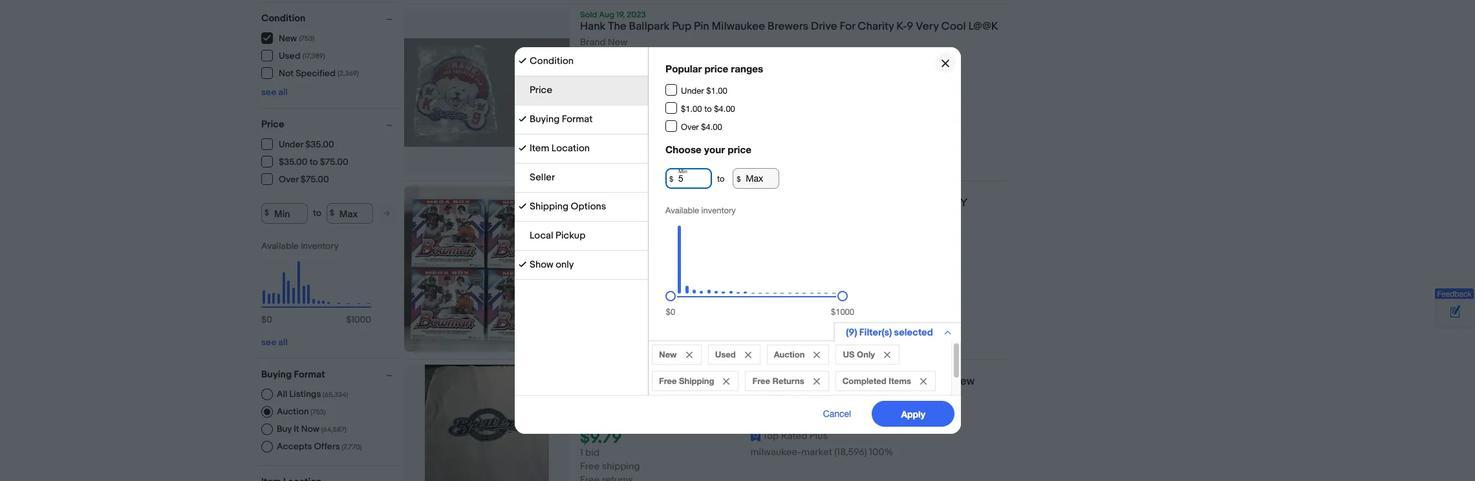 Task type: vqa. For each thing, say whether or not it's contained in the screenshot.
Completed on the right bottom of page
yes



Task type: describe. For each thing, give the bounding box(es) containing it.
offers
[[314, 441, 340, 452]]

1 vertical spatial $35.00
[[279, 157, 308, 168]]

seller
[[530, 171, 555, 184]]

1 horizontal spatial shipping
[[679, 376, 714, 386]]

sealed
[[580, 210, 620, 223]]

buy it now (64,587)
[[277, 423, 347, 434]]

l@@k inside milwaukee brewers promo sga blanket big huge 39" x 56" baseball brand new l@@k !
[[580, 389, 610, 402]]

items
[[889, 376, 911, 386]]

choose your price
[[665, 144, 751, 155]]

over $75.00
[[279, 174, 329, 185]]

new up used (17,389)
[[279, 33, 297, 44]]

0 horizontal spatial graph of available inventory between $0 and $1000+ image
[[261, 240, 371, 332]]

over $4.00
[[681, 122, 722, 132]]

one inside 'view similar active items sell one like this'
[[599, 323, 615, 335]]

1 vertical spatial available
[[261, 240, 299, 251]]

used for used (17,389)
[[279, 50, 300, 61]]

$ 1000
[[346, 314, 371, 325]]

plus for $13.99
[[810, 62, 828, 74]]

sold  aug 19, 2023 hank the ballpark pup pin milwaukee brewers drive for charity k-9 very cool l@@k brand new
[[580, 10, 999, 49]]

hank the ballpark pup pin milwaukee brewers drive for charity k-9 very cool l@@k image
[[404, 38, 570, 147]]

cancel button
[[809, 401, 866, 427]]

1 vertical spatial minimum value in $ text field
[[261, 203, 308, 224]]

free returns
[[752, 376, 804, 386]]

cancel
[[823, 409, 851, 419]]

only
[[555, 259, 574, 271]]

 (753) Items text field
[[309, 408, 326, 416]]

1 vertical spatial $4.00
[[701, 122, 722, 132]]

(9)
[[846, 327, 857, 339]]

see all for price
[[261, 337, 288, 348]]

only
[[857, 349, 875, 360]]

$1.00 to $4.00
[[681, 104, 735, 114]]

19, for the
[[617, 10, 625, 20]]

pup
[[672, 20, 692, 33]]

dialog containing condition
[[0, 0, 1476, 481]]

popular
[[665, 63, 702, 74]]

accepts offers (7,770)
[[277, 441, 362, 452]]

0 horizontal spatial inventory
[[301, 240, 339, 251]]

sell inside 'view similar active items sell one like this'
[[580, 323, 597, 335]]

100%
[[870, 447, 893, 459]]

baseball for brand
[[875, 375, 918, 388]]

show only tab
[[515, 251, 648, 280]]

 (65,334) Items text field
[[321, 390, 348, 399]]

(64,587)
[[321, 425, 347, 434]]

boxes
[[886, 197, 917, 210]]

milwaukee-
[[751, 447, 802, 459]]

hank the ballpark pup pin milwaukee brewers drive for charity k-9 very cool l@@k link
[[580, 20, 1007, 37]]

9
[[907, 20, 914, 33]]

0 vertical spatial minimum value in $ text field
[[665, 168, 712, 189]]

mega
[[855, 197, 884, 210]]

promo
[[680, 375, 713, 388]]

$13.99
[[580, 60, 629, 80]]

pickup
[[555, 230, 585, 242]]

to down under $1.00
[[704, 104, 712, 114]]

brewers inside milwaukee brewers promo sga blanket big huge 39" x 56" baseball brand new l@@k !
[[636, 375, 677, 388]]

to up the bowman on the left of page
[[717, 174, 725, 184]]

show only
[[530, 259, 574, 271]]

free left "returns" at left top
[[580, 106, 600, 118]]

(9) filter(s) selected button
[[834, 322, 961, 342]]

apply
[[901, 409, 925, 420]]

0 vertical spatial $1.00
[[706, 86, 727, 96]]

sga
[[715, 375, 738, 388]]

local
[[530, 230, 553, 242]]

condition tab
[[515, 47, 648, 76]]

auction (753)
[[277, 406, 326, 417]]

drive
[[811, 20, 838, 33]]

new inside sold  aug 19, 2023 lot of 4 (four) 2021 bowman baseball trading cards mega boxes factory sealed brand new
[[608, 226, 628, 239]]

popular price ranges
[[665, 63, 763, 74]]

1 horizontal spatial inventory
[[701, 206, 736, 216]]

completed
[[842, 376, 886, 386]]

0 vertical spatial $75.00
[[320, 157, 348, 168]]

see for price
[[261, 337, 277, 348]]

filter applied image for shipping
[[519, 202, 526, 210]]

1000
[[352, 314, 371, 325]]

remove filter - item location - us only image
[[884, 352, 890, 358]]

free inside milwaukee-market (18,596) 100% free shipping
[[580, 461, 600, 473]]

lot of 4 (four) 2021 bowman baseball trading cards mega boxes factory sealed image
[[404, 186, 570, 352]]

choose
[[665, 144, 701, 155]]

2023 for 4
[[627, 186, 646, 197]]

aug for of
[[599, 186, 615, 197]]

0 vertical spatial $4.00
[[714, 104, 735, 114]]

1 vertical spatial $75.00
[[301, 174, 329, 185]]

shipping inside milwaukee-market (18,596) 100% free shipping
[[602, 461, 640, 473]]

used (17,389)
[[279, 50, 325, 61]]

all for condition
[[279, 86, 288, 97]]

format for 'buying format' tab
[[562, 113, 593, 126]]

new inside milwaukee brewers promo sga blanket big huge 39" x 56" baseball brand new l@@k !
[[953, 375, 975, 388]]

like inside free shipping free returns view similar active items sell one like this
[[618, 133, 633, 145]]

1 vertical spatial $1.00
[[681, 104, 702, 114]]

1 sell one like this link from the top
[[580, 133, 651, 145]]

active inside free shipping free returns view similar active items sell one like this
[[635, 119, 662, 131]]

buying for 'buying format' tab
[[530, 113, 560, 126]]

(9) filter(s) selected
[[846, 327, 933, 339]]

2 view similar active items link from the top
[[580, 309, 689, 322]]

all for price
[[279, 337, 288, 348]]

k-
[[897, 20, 907, 33]]

(17,389)
[[303, 52, 325, 60]]

listings
[[290, 388, 321, 399]]

1 vertical spatial price
[[728, 144, 751, 155]]

filter applied image for show only
[[519, 261, 526, 268]]

the
[[608, 20, 627, 33]]

filter applied image for buying
[[519, 115, 526, 123]]

under $35.00 link
[[261, 138, 335, 150]]

top rated plus for $13.99
[[763, 62, 828, 74]]

brand inside milwaukee brewers promo sga blanket big huge 39" x 56" baseball brand new l@@k !
[[921, 375, 950, 388]]

items inside free shipping free returns view similar active items sell one like this
[[664, 119, 689, 131]]

options
[[571, 201, 606, 213]]

show
[[530, 259, 553, 271]]

0 vertical spatial $35.00
[[305, 139, 334, 150]]

(753) for auction
[[310, 408, 326, 416]]

buying for buying format dropdown button
[[261, 368, 292, 381]]

under for under $35.00
[[279, 139, 303, 150]]

to down under $35.00
[[310, 157, 318, 168]]

view inside 'view similar active items sell one like this'
[[580, 309, 602, 322]]

item location
[[530, 142, 590, 155]]

!
[[613, 389, 616, 402]]

trading
[[782, 197, 819, 210]]

available inventory inside dialog
[[665, 206, 736, 216]]

local pickup
[[530, 230, 585, 242]]

view inside free shipping free returns view similar active items sell one like this
[[580, 119, 602, 131]]

selected
[[894, 327, 933, 339]]

item location tab
[[515, 135, 648, 164]]

x
[[848, 375, 854, 388]]

aug for the
[[599, 10, 615, 20]]

cool
[[942, 20, 966, 33]]

us only
[[843, 349, 875, 360]]

milwaukee brewers promo sga blanket big huge 39" x 56" baseball brand new l@@k !
[[580, 375, 975, 402]]

56"
[[856, 375, 873, 388]]

blanket
[[741, 375, 778, 388]]

l@@k inside sold  aug 19, 2023 hank the ballpark pup pin milwaukee brewers drive for charity k-9 very cool l@@k brand new
[[969, 20, 999, 33]]

charity
[[858, 20, 894, 33]]

$ 0
[[261, 314, 272, 325]]

remove filter - show only - free returns image
[[813, 378, 820, 385]]

1 vertical spatial price
[[261, 118, 284, 130]]

factory
[[920, 197, 968, 210]]

new (753)
[[279, 33, 315, 44]]

buy
[[277, 423, 292, 434]]

free for free shipping free returns view similar active items sell one like this
[[580, 92, 600, 104]]

price inside tab list
[[530, 84, 552, 96]]

auction for auction
[[774, 349, 805, 360]]

milwaukee brewers promo sga blanket big huge 39" x 56" baseball brand new l@@k ! image
[[425, 365, 549, 481]]

to down the over $75.00
[[313, 208, 321, 219]]

shipping options
[[530, 201, 606, 213]]

1 horizontal spatial graph of available inventory between $0 and $1000+ image
[[665, 206, 849, 302]]

brand inside sold  aug 19, 2023 hank the ballpark pup pin milwaukee brewers drive for charity k-9 very cool l@@k brand new
[[580, 36, 606, 49]]



Task type: locate. For each thing, give the bounding box(es) containing it.
1 vertical spatial see all
[[261, 337, 288, 348]]

us
[[843, 349, 855, 360]]

1 view from the top
[[580, 119, 602, 131]]

Minimum Value in $ text field
[[665, 168, 712, 189], [261, 203, 308, 224]]

2 items from the top
[[664, 309, 689, 322]]

19, right the hank on the left of the page
[[617, 10, 625, 20]]

0 vertical spatial sold
[[580, 10, 597, 20]]

1 vertical spatial 1
[[580, 447, 583, 460]]

Maximum Value in $ text field
[[733, 168, 779, 189], [327, 203, 373, 224]]

sell inside free shipping free returns view similar active items sell one like this
[[580, 133, 597, 145]]

top for $13.99
[[763, 62, 779, 74]]

(18,596)
[[835, 447, 867, 459]]

0 horizontal spatial $1.00
[[681, 104, 702, 114]]

 (7,770) Items text field
[[340, 443, 362, 451]]

shipping up "returns" at left top
[[602, 92, 640, 104]]

pin
[[694, 20, 709, 33]]

1 horizontal spatial brewers
[[768, 20, 809, 33]]

1 sell from the top
[[580, 133, 597, 145]]

0 horizontal spatial available
[[261, 240, 299, 251]]

returns
[[772, 376, 804, 386]]

sold  aug 19, 2023 lot of 4 (four) 2021 bowman baseball trading cards mega boxes factory sealed brand new
[[580, 186, 968, 239]]

brewers left drive
[[768, 20, 809, 33]]

used
[[279, 50, 300, 61], [715, 349, 736, 360]]

l@@k right the cool
[[969, 20, 999, 33]]

graph of available inventory between $0 and $1000+ image
[[665, 206, 849, 302], [261, 240, 371, 332]]

under down popular
[[681, 86, 704, 96]]

1 sold from the top
[[580, 10, 597, 20]]

1 all from the top
[[279, 86, 288, 97]]

top rated plus down sold  aug 19, 2023 hank the ballpark pup pin milwaukee brewers drive for charity k-9 very cool l@@k brand new
[[763, 62, 828, 74]]

0 vertical spatial price
[[530, 84, 552, 96]]

1 horizontal spatial maximum value in $ text field
[[733, 168, 779, 189]]

under for under $1.00
[[681, 86, 704, 96]]

0 vertical spatial 1
[[580, 269, 583, 281]]

like
[[618, 133, 633, 145], [618, 323, 633, 335]]

used inside dialog
[[715, 349, 736, 360]]

condition left $13.99
[[530, 55, 574, 67]]

0 horizontal spatial buying format
[[261, 368, 325, 381]]

buying up item
[[530, 113, 560, 126]]

rated for $9.79
[[781, 430, 808, 443]]

1 horizontal spatial buying
[[530, 113, 560, 126]]

1 horizontal spatial over
[[681, 122, 699, 132]]

all
[[277, 388, 288, 399]]

2 see from the top
[[261, 337, 277, 348]]

new left remove filter - condition - new image
[[659, 349, 677, 360]]

0
[[267, 314, 272, 325]]

1 active from the top
[[635, 119, 662, 131]]

2021
[[665, 197, 688, 210]]

price right 'your'
[[728, 144, 751, 155]]

$79.99
[[580, 250, 631, 270]]

1 vertical spatial baseball
[[875, 375, 918, 388]]

l@@k left !
[[580, 389, 610, 402]]

baseball inside milwaukee brewers promo sga blanket big huge 39" x 56" baseball brand new l@@k !
[[875, 375, 918, 388]]

buying format inside tab
[[530, 113, 593, 126]]

2 active from the top
[[635, 309, 662, 322]]

auction up returns
[[774, 349, 805, 360]]

1 vertical spatial auction
[[277, 406, 309, 417]]

2023 inside sold  aug 19, 2023 lot of 4 (four) 2021 bowman baseball trading cards mega boxes factory sealed brand new
[[627, 186, 646, 197]]

$1.00 up $1.00 to $4.00
[[706, 86, 727, 96]]

0 vertical spatial shipping
[[530, 201, 568, 213]]

0 vertical spatial one
[[599, 133, 615, 145]]

1 vertical spatial view
[[580, 309, 602, 322]]

similar inside 'view similar active items sell one like this'
[[604, 309, 633, 322]]

0 vertical spatial brand
[[580, 36, 606, 49]]

1 vertical spatial brand
[[580, 226, 606, 239]]

1 horizontal spatial minimum value in $ text field
[[665, 168, 712, 189]]

2 plus from the top
[[810, 430, 828, 443]]

buying inside tab
[[530, 113, 560, 126]]

view similar active items link down $79.99
[[580, 309, 689, 322]]

3 filter applied image from the top
[[519, 261, 526, 268]]

ballpark
[[629, 20, 670, 33]]

$4.00 down $1.00 to $4.00
[[701, 122, 722, 132]]

1 similar from the top
[[604, 119, 633, 131]]

new down "the"
[[608, 36, 628, 49]]

of
[[602, 197, 616, 210]]

$35.00 up $35.00 to $75.00
[[305, 139, 334, 150]]

filter applied image inside condition tab
[[519, 57, 526, 65]]

condition inside condition tab
[[530, 55, 574, 67]]

1 bid
[[580, 269, 600, 281], [580, 447, 600, 460]]

free for free returns
[[752, 376, 770, 386]]

aug left the ballpark
[[599, 10, 615, 20]]

over for over $75.00
[[279, 174, 299, 185]]

1 see from the top
[[261, 86, 277, 97]]

rated down sold  aug 19, 2023 hank the ballpark pup pin milwaukee brewers drive for charity k-9 very cool l@@k brand new
[[781, 62, 808, 74]]

location
[[551, 142, 590, 155]]

2 vertical spatial filter applied image
[[519, 261, 526, 268]]

market
[[802, 447, 833, 459]]

free for free shipping
[[659, 376, 677, 386]]

similar down "returns" at left top
[[604, 119, 633, 131]]

format up location
[[562, 113, 593, 126]]

0 vertical spatial milwaukee
[[712, 20, 765, 33]]

top down sold  aug 19, 2023 hank the ballpark pup pin milwaukee brewers drive for charity k-9 very cool l@@k brand new
[[763, 62, 779, 74]]

over for over $4.00
[[681, 122, 699, 132]]

1 bid for milwaukee brewers promo sga blanket big huge 39" x 56" baseball brand new l@@k !
[[580, 447, 600, 460]]

remove filter - condition - used image
[[745, 352, 751, 358]]

2 top from the top
[[763, 430, 779, 443]]

(753) inside the new (753)
[[299, 34, 315, 43]]

see all for condition
[[261, 86, 288, 97]]

1 horizontal spatial auction
[[774, 349, 805, 360]]

2 sold from the top
[[580, 186, 597, 197]]

view similar active items link
[[580, 119, 689, 131], [580, 309, 689, 322]]

2 similar from the top
[[604, 309, 633, 322]]

0 vertical spatial like
[[618, 133, 633, 145]]

over $75.00 link
[[261, 173, 330, 185]]

auction for auction (753)
[[277, 406, 309, 417]]

0 vertical spatial 19,
[[617, 10, 625, 20]]

like inside 'view similar active items sell one like this'
[[618, 323, 633, 335]]

1 vertical spatial maximum value in $ text field
[[327, 203, 373, 224]]

filter applied image
[[519, 57, 526, 65], [519, 144, 526, 152], [519, 261, 526, 268]]

now
[[301, 423, 320, 434]]

2 like from the top
[[618, 323, 633, 335]]

milwaukee-market (18,596) 100% free shipping
[[580, 447, 893, 473]]

1 vertical spatial active
[[635, 309, 662, 322]]

2 1 from the top
[[580, 447, 583, 460]]

baseball for trading
[[736, 197, 779, 210]]

0 horizontal spatial brewers
[[636, 375, 677, 388]]

format for buying format dropdown button
[[294, 368, 325, 381]]

1 vertical spatial 19,
[[617, 186, 625, 197]]

baseball left trading
[[736, 197, 779, 210]]

1 filter applied image from the top
[[519, 115, 526, 123]]

1 like from the top
[[618, 133, 633, 145]]

 (64,587) Items text field
[[320, 425, 347, 434]]

1 one from the top
[[599, 133, 615, 145]]

remove filter - show only - completed items image
[[920, 378, 927, 385]]

see all down "not"
[[261, 86, 288, 97]]

(753) inside auction (753)
[[310, 408, 326, 416]]

1 items from the top
[[664, 119, 689, 131]]

top for $9.79
[[763, 430, 779, 443]]

2 19, from the top
[[617, 186, 625, 197]]

shipping down $9.79
[[602, 461, 640, 473]]

for
[[840, 20, 856, 33]]

$75.00 down under $35.00
[[320, 157, 348, 168]]

$4.00
[[714, 104, 735, 114], [701, 122, 722, 132]]

condition for condition tab
[[530, 55, 574, 67]]

aug
[[599, 10, 615, 20], [599, 186, 615, 197]]

milwaukee inside sold  aug 19, 2023 hank the ballpark pup pin milwaukee brewers drive for charity k-9 very cool l@@k brand new
[[712, 20, 765, 33]]

bid
[[586, 269, 600, 281], [586, 447, 600, 460]]

brand down the hank on the left of the page
[[580, 36, 606, 49]]

see all button down 0
[[261, 337, 288, 348]]

(2,369)
[[338, 69, 359, 78]]

1 top from the top
[[763, 62, 779, 74]]

top rated plus up milwaukee-
[[763, 430, 828, 443]]

bid for milwaukee brewers promo sga blanket big huge 39" x 56" baseball brand new l@@k !
[[586, 447, 600, 460]]

your
[[704, 144, 725, 155]]

big
[[780, 375, 797, 388]]

baseball left 'remove filter - show only - completed items' icon at the right of page
[[875, 375, 918, 388]]

1 for lot of 4 (four) 2021 bowman baseball trading cards mega boxes factory sealed
[[580, 269, 583, 281]]

0 vertical spatial plus
[[810, 62, 828, 74]]

$1.00
[[706, 86, 727, 96], [681, 104, 702, 114]]

19, inside sold  aug 19, 2023 lot of 4 (four) 2021 bowman baseball trading cards mega boxes factory sealed brand new
[[617, 186, 625, 197]]

returns
[[602, 106, 633, 118]]

(753) for new
[[299, 34, 315, 43]]

used for used
[[715, 349, 736, 360]]

sold inside sold  aug 19, 2023 hank the ballpark pup pin milwaukee brewers drive for charity k-9 very cool l@@k brand new
[[580, 10, 597, 20]]

tab list inside dialog
[[515, 47, 648, 280]]

(753) up buy it now (64,587)
[[310, 408, 326, 416]]

1 vertical spatial rated
[[781, 430, 808, 443]]

under $35.00
[[279, 139, 334, 150]]

0 vertical spatial inventory
[[701, 206, 736, 216]]

0 horizontal spatial shipping
[[530, 201, 568, 213]]

tab list containing condition
[[515, 47, 648, 280]]

1 horizontal spatial l@@k
[[969, 20, 999, 33]]

bid for lot of 4 (four) 2021 bowman baseball trading cards mega boxes factory sealed
[[586, 269, 600, 281]]

1 plus from the top
[[810, 62, 828, 74]]

1 19, from the top
[[617, 10, 625, 20]]

see all button
[[261, 86, 288, 97], [261, 337, 288, 348]]

plus down drive
[[810, 62, 828, 74]]

0 horizontal spatial maximum value in $ text field
[[327, 203, 373, 224]]

1 vertical spatial under
[[279, 139, 303, 150]]

under inside dialog
[[681, 86, 704, 96]]

all up all on the bottom left of page
[[279, 337, 288, 348]]

view
[[580, 119, 602, 131], [580, 309, 602, 322]]

filter applied image
[[519, 115, 526, 123], [519, 202, 526, 210]]

2 top rated plus from the top
[[763, 430, 828, 443]]

2023
[[627, 10, 646, 20], [627, 186, 646, 197]]

buying format for buying format dropdown button
[[261, 368, 325, 381]]

0 vertical spatial aug
[[599, 10, 615, 20]]

rated for $13.99
[[781, 62, 808, 74]]

available
[[665, 206, 699, 216], [261, 240, 299, 251]]

aug left 4
[[599, 186, 615, 197]]

new down the sealed in the left of the page
[[608, 226, 628, 239]]

1 aug from the top
[[599, 10, 615, 20]]

2 bid from the top
[[586, 447, 600, 460]]

0 vertical spatial all
[[279, 86, 288, 97]]

new right 'remove filter - show only - completed items' icon at the right of page
[[953, 375, 975, 388]]

over inside dialog
[[681, 122, 699, 132]]

0 horizontal spatial price
[[261, 118, 284, 130]]

top rated plus for $9.79
[[763, 430, 828, 443]]

1 rated from the top
[[781, 62, 808, 74]]

2 sell one like this link from the top
[[580, 323, 651, 335]]

shipping inside free shipping free returns view similar active items sell one like this
[[602, 92, 640, 104]]

lot
[[580, 197, 599, 210]]

1
[[580, 269, 583, 281], [580, 447, 583, 460]]

baseball inside sold  aug 19, 2023 lot of 4 (four) 2021 bowman baseball trading cards mega boxes factory sealed brand new
[[736, 197, 779, 210]]

19, for of
[[617, 186, 625, 197]]

filter applied image for item location
[[519, 144, 526, 152]]

brand inside sold  aug 19, 2023 lot of 4 (four) 2021 bowman baseball trading cards mega boxes factory sealed brand new
[[580, 226, 606, 239]]

aug inside sold  aug 19, 2023 hank the ballpark pup pin milwaukee brewers drive for charity k-9 very cool l@@k brand new
[[599, 10, 615, 20]]

2023 for ballpark
[[627, 10, 646, 20]]

1 1 bid from the top
[[580, 269, 600, 281]]

0 horizontal spatial buying
[[261, 368, 292, 381]]

filter applied image inside item location tab
[[519, 144, 526, 152]]

1 vertical spatial filter applied image
[[519, 202, 526, 210]]

(753) up used (17,389)
[[299, 34, 315, 43]]

(65,334)
[[323, 390, 348, 399]]

1 vertical spatial similar
[[604, 309, 633, 322]]

$4.00 down under $1.00
[[714, 104, 735, 114]]

auction up it
[[277, 406, 309, 417]]

1 vertical spatial (753)
[[310, 408, 326, 416]]

0 horizontal spatial baseball
[[736, 197, 779, 210]]

shipping down remove filter - condition - new image
[[679, 376, 714, 386]]

buying up all on the bottom left of page
[[261, 368, 292, 381]]

brewers inside sold  aug 19, 2023 hank the ballpark pup pin milwaukee brewers drive for charity k-9 very cool l@@k brand new
[[768, 20, 809, 33]]

1 vertical spatial plus
[[810, 430, 828, 443]]

ranges
[[731, 63, 763, 74]]

aug inside sold  aug 19, 2023 lot of 4 (four) 2021 bowman baseball trading cards mega boxes factory sealed brand new
[[599, 186, 615, 197]]

1 horizontal spatial available inventory
[[665, 206, 736, 216]]

1 view similar active items link from the top
[[580, 119, 689, 131]]

see all button down "not"
[[261, 86, 288, 97]]

auction
[[774, 349, 805, 360], [277, 406, 309, 417]]

items inside 'view similar active items sell one like this'
[[664, 309, 689, 322]]

0 vertical spatial similar
[[604, 119, 633, 131]]

all listings (65,334)
[[277, 388, 348, 399]]

shipping down seller
[[530, 201, 568, 213]]

not specified (2,369)
[[279, 68, 359, 79]]

condition for condition dropdown button
[[261, 12, 306, 24]]

filter applied image for condition
[[519, 57, 526, 65]]

items up "choose"
[[664, 119, 689, 131]]

0 horizontal spatial available inventory
[[261, 240, 339, 251]]

free up 'buying format' tab
[[580, 92, 600, 104]]

2 1 bid from the top
[[580, 447, 600, 460]]

shipping options tab
[[515, 193, 648, 222]]

2 this from the top
[[635, 323, 651, 335]]

1 bid for lot of 4 (four) 2021 bowman baseball trading cards mega boxes factory sealed
[[580, 269, 600, 281]]

2 aug from the top
[[599, 186, 615, 197]]

1 vertical spatial bid
[[586, 447, 600, 460]]

buying format for 'buying format' tab
[[530, 113, 593, 126]]

1 vertical spatial aug
[[599, 186, 615, 197]]

all down "not"
[[279, 86, 288, 97]]

over down $35.00 to $75.00 link
[[279, 174, 299, 185]]

brand right items
[[921, 375, 950, 388]]

2 one from the top
[[599, 323, 615, 335]]

1 see all from the top
[[261, 86, 288, 97]]

new inside sold  aug 19, 2023 hank the ballpark pup pin milwaukee brewers drive for charity k-9 very cool l@@k brand new
[[608, 36, 628, 49]]

39"
[[829, 375, 845, 388]]

0 vertical spatial see all
[[261, 86, 288, 97]]

1 vertical spatial over
[[279, 174, 299, 185]]

feedback
[[1438, 290, 1472, 299]]

format inside tab
[[562, 113, 593, 126]]

1 vertical spatial l@@k
[[580, 389, 610, 402]]

accepts
[[277, 441, 312, 452]]

free left returns
[[752, 376, 770, 386]]

1 this from the top
[[635, 133, 651, 145]]

dialog
[[0, 0, 1476, 481]]

2 sell from the top
[[580, 323, 597, 335]]

price up under $35.00 link
[[261, 118, 284, 130]]

over up "choose"
[[681, 122, 699, 132]]

0 vertical spatial see all button
[[261, 86, 288, 97]]

hank the ballpark pup pin milwaukee brewers drive for charity k-9 very cool l@@k heading
[[580, 20, 999, 33]]

0 vertical spatial 1 bid
[[580, 269, 600, 281]]

0 vertical spatial bid
[[586, 269, 600, 281]]

filter applied image inside show only tab
[[519, 261, 526, 268]]

2 view from the top
[[580, 309, 602, 322]]

1 see all button from the top
[[261, 86, 288, 97]]

active inside 'view similar active items sell one like this'
[[635, 309, 662, 322]]

maximum value in $ text field inside dialog
[[733, 168, 779, 189]]

$1.00 up over $4.00
[[681, 104, 702, 114]]

free down $9.79
[[580, 461, 600, 473]]

bowman
[[691, 197, 734, 210]]

format up all listings (65,334)
[[294, 368, 325, 381]]

cards
[[822, 197, 852, 210]]

1 vertical spatial sell
[[580, 323, 597, 335]]

1 vertical spatial buying format
[[261, 368, 325, 381]]

all
[[279, 86, 288, 97], [279, 337, 288, 348]]

buying format up item location
[[530, 113, 593, 126]]

completed items
[[842, 376, 911, 386]]

this inside free shipping free returns view similar active items sell one like this
[[635, 133, 651, 145]]

sold for lot
[[580, 186, 597, 197]]

new inside dialog
[[659, 349, 677, 360]]

buying format up all on the bottom left of page
[[261, 368, 325, 381]]

0 horizontal spatial milwaukee
[[580, 375, 634, 388]]

0 vertical spatial (753)
[[299, 34, 315, 43]]

0 horizontal spatial used
[[279, 50, 300, 61]]

1 vertical spatial 2023
[[627, 186, 646, 197]]

format
[[562, 113, 593, 126], [294, 368, 325, 381]]

$35.00 to $75.00 link
[[261, 156, 349, 168]]

1 shipping from the top
[[602, 92, 640, 104]]

0 vertical spatial buying
[[530, 113, 560, 126]]

2 shipping from the top
[[602, 461, 640, 473]]

specified
[[296, 68, 336, 79]]

minimum value in $ text field up 2021
[[665, 168, 712, 189]]

shipping
[[530, 201, 568, 213], [679, 376, 714, 386]]

1 horizontal spatial available
[[665, 206, 699, 216]]

brand
[[580, 36, 606, 49], [580, 226, 606, 239], [921, 375, 950, 388]]

0 horizontal spatial auction
[[277, 406, 309, 417]]

available inside dialog
[[665, 206, 699, 216]]

hank
[[580, 20, 606, 33]]

19, right the of
[[617, 186, 625, 197]]

remove filter - condition - new image
[[686, 352, 692, 358]]

0 vertical spatial l@@k
[[969, 20, 999, 33]]

sold inside sold  aug 19, 2023 lot of 4 (four) 2021 bowman baseball trading cards mega boxes factory sealed brand new
[[580, 186, 597, 197]]

2 see all button from the top
[[261, 337, 288, 348]]

similar inside free shipping free returns view similar active items sell one like this
[[604, 119, 633, 131]]

see for condition
[[261, 86, 277, 97]]

1 vertical spatial top rated plus
[[763, 430, 828, 443]]

2 filter applied image from the top
[[519, 144, 526, 152]]

used left remove filter - condition - used icon on the bottom right
[[715, 349, 736, 360]]

maximum value in $ text field up lot of 4 (four) 2021 bowman baseball trading cards mega boxes factory sealed heading
[[733, 168, 779, 189]]

0 vertical spatial top
[[763, 62, 779, 74]]

lot of 4 (four) 2021 bowman baseball trading cards mega boxes factory sealed link
[[580, 197, 1007, 227]]

similar down $79.99
[[604, 309, 633, 322]]

view similar active items link down "returns" at left top
[[580, 119, 689, 131]]

milwaukee brewers promo sga blanket big huge 39" x 56" baseball brand new l@@k ! link
[[580, 375, 1007, 406]]

under up $35.00 to $75.00 link
[[279, 139, 303, 150]]

1 vertical spatial all
[[279, 337, 288, 348]]

one inside free shipping free returns view similar active items sell one like this
[[599, 133, 615, 145]]

sold up options
[[580, 186, 597, 197]]

brewers left promo
[[636, 375, 677, 388]]

1 vertical spatial sold
[[580, 186, 597, 197]]

0 vertical spatial sell one like this link
[[580, 133, 651, 145]]

shipping inside shipping options tab
[[530, 201, 568, 213]]

1 vertical spatial 1 bid
[[580, 447, 600, 460]]

free shipping
[[659, 376, 714, 386]]

0 horizontal spatial l@@k
[[580, 389, 610, 402]]

2023 inside sold  aug 19, 2023 hank the ballpark pup pin milwaukee brewers drive for charity k-9 very cool l@@k brand new
[[627, 10, 646, 20]]

2 2023 from the top
[[627, 186, 646, 197]]

milwaukee right pin
[[712, 20, 765, 33]]

2 rated from the top
[[781, 430, 808, 443]]

item
[[530, 142, 549, 155]]

brewers
[[768, 20, 809, 33], [636, 375, 677, 388]]

condition button
[[261, 12, 399, 24]]

0 vertical spatial buying format
[[530, 113, 593, 126]]

0 horizontal spatial over
[[279, 174, 299, 185]]

1 vertical spatial available inventory
[[261, 240, 339, 251]]

this inside 'view similar active items sell one like this'
[[635, 323, 651, 335]]

1 horizontal spatial under
[[681, 86, 704, 96]]

19, inside sold  aug 19, 2023 hank the ballpark pup pin milwaukee brewers drive for charity k-9 very cool l@@k brand new
[[617, 10, 625, 20]]

top rated plus
[[763, 62, 828, 74], [763, 430, 828, 443]]

1 top rated plus from the top
[[763, 62, 828, 74]]

milwaukee up !
[[580, 375, 634, 388]]

huge
[[799, 375, 826, 388]]

$75.00 down $35.00 to $75.00
[[301, 174, 329, 185]]

2 see all from the top
[[261, 337, 288, 348]]

4
[[618, 197, 625, 210]]

1 vertical spatial like
[[618, 323, 633, 335]]

remove filter - buying format - auction image
[[814, 352, 820, 358]]

0 vertical spatial price
[[705, 63, 728, 74]]

items up remove filter - condition - new image
[[664, 309, 689, 322]]

2 all from the top
[[279, 337, 288, 348]]

see all down 0
[[261, 337, 288, 348]]

see all button for condition
[[261, 86, 288, 97]]

apply button
[[872, 401, 955, 427]]

inventory
[[701, 206, 736, 216], [301, 240, 339, 251]]

free shipping free returns view similar active items sell one like this
[[580, 92, 689, 145]]

2 vertical spatial brand
[[921, 375, 950, 388]]

1 vertical spatial see all button
[[261, 337, 288, 348]]

0 vertical spatial top rated plus
[[763, 62, 828, 74]]

0 vertical spatial active
[[635, 119, 662, 131]]

0 vertical spatial shipping
[[602, 92, 640, 104]]

sold for hank
[[580, 10, 597, 20]]

top up milwaukee-
[[763, 430, 779, 443]]

2023 right "the"
[[627, 10, 646, 20]]

2 filter applied image from the top
[[519, 202, 526, 210]]

brand down the sealed in the left of the page
[[580, 226, 606, 239]]

sold left "the"
[[580, 10, 597, 20]]

1 vertical spatial one
[[599, 323, 615, 335]]

condition up the new (753)
[[261, 12, 306, 24]]

1 for milwaukee brewers promo sga blanket big huge 39" x 56" baseball brand new l@@k !
[[580, 447, 583, 460]]

milwaukee inside milwaukee brewers promo sga blanket big huge 39" x 56" baseball brand new l@@k !
[[580, 375, 634, 388]]

used up "not"
[[279, 50, 300, 61]]

0 horizontal spatial minimum value in $ text field
[[261, 203, 308, 224]]

remove filter - shipping options - free shipping image
[[723, 378, 730, 385]]

plus up "market"
[[810, 430, 828, 443]]

view up item location tab on the left of page
[[580, 119, 602, 131]]

0 vertical spatial view
[[580, 119, 602, 131]]

1 filter applied image from the top
[[519, 57, 526, 65]]

items
[[664, 119, 689, 131], [664, 309, 689, 322]]

maximum value in $ text field down the over $75.00
[[327, 203, 373, 224]]

minimum value in $ text field down over $75.00 link
[[261, 203, 308, 224]]

0 vertical spatial used
[[279, 50, 300, 61]]

see all
[[261, 86, 288, 97], [261, 337, 288, 348]]

(four)
[[628, 197, 663, 210]]

sold
[[580, 10, 597, 20], [580, 186, 597, 197]]

milwaukee brewers promo sga blanket big huge 39" x 56" baseball brand new l@@k ! heading
[[580, 375, 975, 402]]

1 1 from the top
[[580, 269, 583, 281]]

price down condition tab
[[530, 84, 552, 96]]

1 2023 from the top
[[627, 10, 646, 20]]

filter applied image inside 'buying format' tab
[[519, 115, 526, 123]]

very
[[916, 20, 939, 33]]

0 horizontal spatial format
[[294, 368, 325, 381]]

available inventory
[[665, 206, 736, 216], [261, 240, 339, 251]]

milwaukee
[[712, 20, 765, 33], [580, 375, 634, 388]]

free left promo
[[659, 376, 677, 386]]

rated up milwaukee-
[[781, 430, 808, 443]]

1 bid from the top
[[586, 269, 600, 281]]

buying format tab
[[515, 105, 648, 135]]

plus for $9.79
[[810, 430, 828, 443]]

tab list
[[515, 47, 648, 280]]

2023 right 4
[[627, 186, 646, 197]]

lot of 4 (four) 2021 bowman baseball trading cards mega boxes factory sealed heading
[[580, 197, 968, 223]]

$35.00 up over $75.00 link
[[279, 157, 308, 168]]

price up under $1.00
[[705, 63, 728, 74]]

over inside over $75.00 link
[[279, 174, 299, 185]]

1 vertical spatial view similar active items link
[[580, 309, 689, 322]]

0 vertical spatial under
[[681, 86, 704, 96]]

1 horizontal spatial price
[[530, 84, 552, 96]]

filter applied image inside shipping options tab
[[519, 202, 526, 210]]

this
[[635, 133, 651, 145], [635, 323, 651, 335]]

see all button for price
[[261, 337, 288, 348]]

1 vertical spatial this
[[635, 323, 651, 335]]

0 vertical spatial brewers
[[768, 20, 809, 33]]

buying format button
[[261, 368, 399, 381]]

view down show only tab
[[580, 309, 602, 322]]



